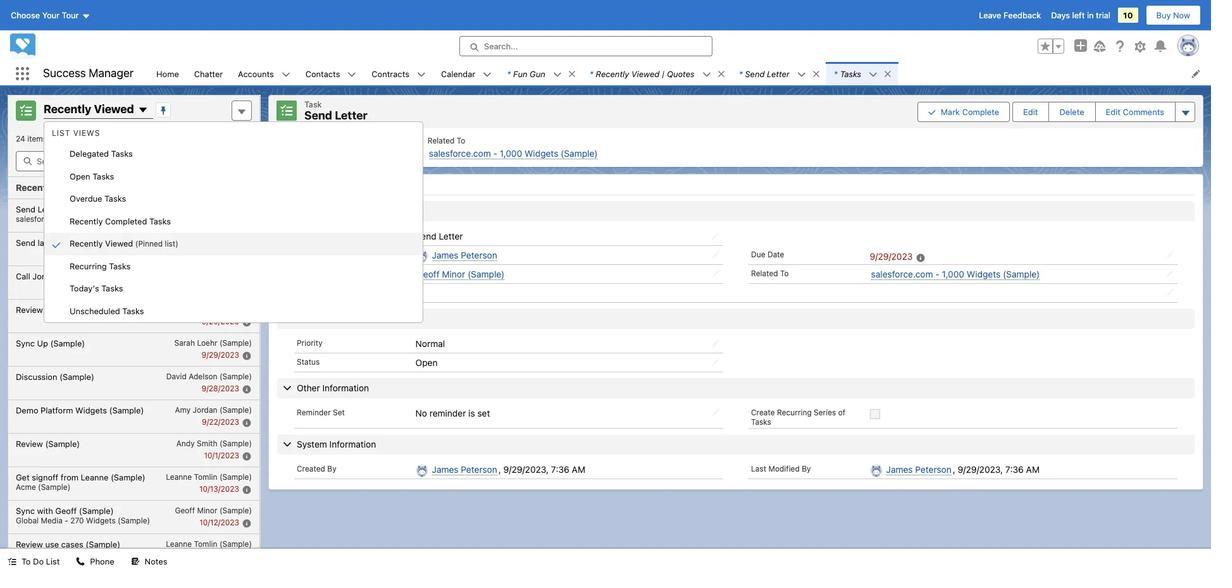 Task type: locate. For each thing, give the bounding box(es) containing it.
tasks inside 'link'
[[109, 261, 131, 271]]

reminder set
[[297, 408, 345, 418]]

1 review from the top
[[16, 305, 43, 315]]

text default image right gun
[[553, 70, 562, 79]]

tasks for open tasks
[[93, 171, 114, 181]]

1 vertical spatial minor
[[442, 269, 465, 280]]

geoff minor (sample) down send letter
[[417, 269, 505, 280]]

0 horizontal spatial salesforce.com - 1,000 widgets (sample) link
[[429, 148, 598, 159]]

sync left 'with'
[[16, 506, 35, 516]]

information down set
[[330, 439, 376, 450]]

0 horizontal spatial 9/29/2023,
[[504, 465, 549, 475]]

home link
[[149, 62, 187, 85]]

1 leanne tomlin (sample) from the top
[[166, 473, 252, 482]]

left
[[1073, 10, 1085, 20]]

additional information button
[[277, 309, 1195, 329]]

1 horizontal spatial open
[[416, 358, 438, 368]]

choose
[[11, 10, 40, 20]]

1 vertical spatial information
[[323, 383, 369, 394]]

salesforce.com inside "send letter salesforce.com - 1,000 widgets (sample)"
[[16, 214, 70, 224]]

delete button
[[1050, 102, 1095, 121]]

related inside related to salesforce.com - 1,000 widgets (sample)
[[428, 136, 455, 145]]

1 vertical spatial 1,000
[[78, 214, 98, 224]]

2 , from the left
[[953, 465, 956, 475]]

1 horizontal spatial 7:36
[[1006, 465, 1024, 475]]

3 list item from the left
[[732, 62, 827, 85]]

text default image
[[348, 70, 357, 79], [417, 70, 426, 79], [483, 70, 492, 79], [553, 70, 562, 79], [702, 70, 711, 79], [798, 70, 806, 79], [8, 558, 16, 567]]

tasks inside list item
[[840, 69, 862, 79]]

leanne up notes
[[166, 540, 192, 549]]

, 9/29/2023, 7:36 am for last modified by
[[953, 465, 1040, 475]]

0 vertical spatial salesforce.com - 1,000 widgets (sample) link
[[429, 148, 598, 159]]

pricing
[[45, 305, 72, 315]]

1 , from the left
[[499, 465, 501, 475]]

text default image inside contracts list item
[[417, 70, 426, 79]]

2 am from the left
[[1027, 465, 1040, 475]]

text default image inside 'phone' button
[[76, 558, 85, 567]]

send inside task send letter
[[304, 109, 332, 122]]

send latest whitepaper (sample)
[[16, 238, 141, 248]]

1 horizontal spatial 9/29/2023
[[870, 251, 913, 262]]

0 vertical spatial recurring
[[70, 261, 107, 271]]

tasks for unscheduled tasks
[[122, 306, 144, 316]]

0 horizontal spatial salesforce.com
[[16, 214, 70, 224]]

list views
[[52, 129, 100, 138]]

by
[[327, 465, 337, 474], [802, 465, 811, 474]]

2 review from the top
[[16, 439, 43, 449]]

open tasks link
[[44, 166, 423, 188]]

system information
[[297, 439, 376, 450]]

date
[[768, 250, 785, 259]]

list right do
[[46, 557, 60, 567]]

tasks for * tasks
[[840, 69, 862, 79]]

by right modified
[[802, 465, 811, 474]]

open up 'overdue'
[[70, 171, 90, 181]]

9/29/2023 inside select an item from this list to open it. list box
[[202, 350, 239, 360]]

tomlin up 10/13/2023
[[194, 473, 217, 482]]

choose your tour button
[[10, 5, 91, 25]]

discussion
[[16, 372, 57, 382]]

text default image for contacts 'list item'
[[348, 70, 357, 79]]

send letter
[[416, 231, 463, 241]]

viewed inside list item
[[632, 69, 660, 79]]

1 , 9/29/2023, 7:36 am from the left
[[499, 465, 586, 475]]

open inside tasks | list views "list box"
[[70, 171, 90, 181]]

1 horizontal spatial salesforce.com
[[429, 148, 491, 159]]

0 vertical spatial list
[[52, 129, 70, 138]]

james peterson link
[[432, 250, 497, 261], [432, 465, 497, 476], [887, 465, 952, 476]]

tasks | list views list box
[[44, 123, 423, 323]]

today's tasks
[[70, 284, 123, 294]]

2 sync from the top
[[16, 506, 35, 516]]

task
[[304, 99, 322, 110]]

demo
[[16, 405, 38, 416]]

leanne tomlin (sample) down 10/12/2023
[[166, 540, 252, 549]]

no reminder is set
[[416, 408, 490, 419]]

salesforce.com inside related to salesforce.com - 1,000 widgets (sample)
[[429, 148, 491, 159]]

viewed left the |
[[632, 69, 660, 79]]

2 edit from the left
[[1106, 107, 1121, 117]]

viewed
[[632, 69, 660, 79], [94, 103, 134, 116], [56, 182, 88, 193], [105, 239, 133, 249]]

quotes
[[667, 69, 695, 79]]

1 9/29/2023, from the left
[[504, 465, 549, 475]]

related
[[428, 136, 455, 145], [751, 269, 778, 278]]

(sample)
[[99, 271, 133, 281], [110, 305, 144, 315]]

use
[[45, 540, 59, 550]]

complete
[[963, 107, 1000, 117]]

group
[[1038, 39, 1065, 54], [918, 101, 1196, 123]]

3 review from the top
[[16, 540, 43, 550]]

leanne
[[81, 473, 109, 483], [166, 473, 192, 482], [166, 540, 192, 549]]

1 7:36 from the left
[[551, 465, 570, 475]]

2 7:36 from the left
[[1006, 465, 1024, 475]]

system
[[297, 439, 327, 450]]

2 tomlin from the top
[[194, 540, 217, 549]]

(sample) inside related to salesforce.com - 1,000 widgets (sample)
[[561, 148, 598, 159]]

1 am from the left
[[572, 465, 586, 475]]

, for created by
[[499, 465, 501, 475]]

* for * fun gun
[[507, 69, 511, 79]]

1 horizontal spatial by
[[802, 465, 811, 474]]

- inside "send letter salesforce.com - 1,000 widgets (sample)"
[[72, 214, 76, 224]]

a
[[88, 134, 92, 144]]

leanne for leanne
[[166, 473, 192, 482]]

widgets inside related to salesforce.com - 1,000 widgets (sample)
[[525, 148, 559, 159]]

salesforce.com - 1,000 widgets (sample) link
[[429, 148, 598, 159], [871, 269, 1040, 280]]

(sample) down call jon for feedback (sample) link on the left of the page
[[110, 305, 144, 315]]

2 vertical spatial information
[[330, 439, 376, 450]]

edit inside button
[[1106, 107, 1121, 117]]

leanne tomlin (sample) up 10/13/2023
[[166, 473, 252, 482]]

1 horizontal spatial 9/29/2023,
[[958, 465, 1003, 475]]

Search Recently Viewed list view. search field
[[16, 151, 252, 172]]

review pricing proposal (sample)
[[16, 305, 144, 315]]

1 horizontal spatial , 9/29/2023, 7:36 am
[[953, 465, 1040, 475]]

0 vertical spatial related
[[428, 136, 455, 145]]

1 vertical spatial salesforce.com - 1,000 widgets (sample) link
[[871, 269, 1040, 280]]

jon
[[32, 271, 46, 281]]

2 9/29/2023, from the left
[[958, 465, 1003, 475]]

review down demo
[[16, 439, 43, 449]]

proposal
[[74, 305, 108, 315]]

4 * from the left
[[834, 69, 838, 79]]

phone
[[90, 557, 114, 567]]

3 * from the left
[[739, 69, 743, 79]]

minor up 10/12/2023
[[197, 506, 217, 516]]

recently up whitepaper
[[70, 216, 103, 226]]

recurring inside 'link'
[[70, 261, 107, 271]]

contacts
[[306, 69, 340, 79]]

2 vertical spatial salesforce.com
[[871, 269, 933, 280]]

recently viewed|tasks|list view element
[[8, 95, 260, 575]]

other information
[[297, 383, 369, 394]]

recurring tasks
[[70, 261, 131, 271]]

1 vertical spatial group
[[918, 101, 1196, 123]]

(sample) up today's tasks
[[99, 271, 133, 281]]

leanne down andy at the bottom left of page
[[166, 473, 192, 482]]

1 sync from the top
[[16, 338, 35, 348]]

9/29/2023
[[870, 251, 913, 262], [202, 350, 239, 360]]

notes
[[145, 557, 167, 567]]

review use cases (sample)
[[16, 540, 120, 550]]

salesforce.com for send letter salesforce.com - 1,000 widgets (sample)
[[16, 214, 70, 224]]

minor up "9/21/2023"
[[197, 238, 217, 247]]

geoff minor (sample)
[[175, 238, 252, 247], [417, 269, 505, 280], [175, 506, 252, 516]]

viewed up seconds
[[94, 103, 134, 116]]

0 vertical spatial minor
[[197, 238, 217, 247]]

recently viewed up 'overdue'
[[16, 182, 88, 193]]

list right items on the left top
[[52, 129, 70, 138]]

letter inside "send letter salesforce.com - 1,000 widgets (sample)"
[[38, 204, 60, 214]]

seconds
[[109, 134, 139, 144]]

edit left delete button
[[1024, 107, 1038, 117]]

information for additional information
[[340, 313, 387, 324]]

text default image right the * send letter
[[798, 70, 806, 79]]

geoff minor (sample) up 10/12/2023
[[175, 506, 252, 516]]

tomlin down 10/12/2023
[[194, 540, 217, 549]]

acme
[[16, 483, 36, 492]]

send for send latest whitepaper (sample)
[[16, 238, 35, 248]]

edit
[[1024, 107, 1038, 117], [1106, 107, 1121, 117]]

1 * from the left
[[507, 69, 511, 79]]

0 horizontal spatial ,
[[499, 465, 501, 475]]

, 9/29/2023, 7:36 am
[[499, 465, 586, 475], [953, 465, 1040, 475]]

1 vertical spatial list
[[46, 557, 60, 567]]

tasks inside create recurring series of tasks
[[751, 418, 772, 427]]

unscheduled tasks
[[70, 306, 144, 316]]

1 vertical spatial salesforce.com
[[16, 214, 70, 224]]

assigned
[[297, 250, 330, 259]]

0 vertical spatial tomlin
[[194, 473, 217, 482]]

1 horizontal spatial ,
[[953, 465, 956, 475]]

* send letter
[[739, 69, 790, 79]]

james peterson link for assigned to
[[432, 250, 497, 261]]

0 vertical spatial salesforce.com
[[429, 148, 491, 159]]

270
[[70, 516, 84, 526]]

(sample) inside 'link'
[[468, 269, 505, 280]]

recently completed tasks
[[70, 216, 171, 226]]

1 list item from the left
[[500, 62, 582, 85]]

0 horizontal spatial related
[[428, 136, 455, 145]]

1 horizontal spatial 1,000
[[500, 148, 522, 159]]

today's tasks link
[[44, 278, 423, 300]]

1 horizontal spatial salesforce.com - 1,000 widgets (sample) link
[[871, 269, 1040, 280]]

james peterson link for created by
[[432, 465, 497, 476]]

1 tomlin from the top
[[194, 473, 217, 482]]

1 edit from the left
[[1024, 107, 1038, 117]]

david adelson (sample)
[[166, 372, 252, 381]]

0 vertical spatial review
[[16, 305, 43, 315]]

1 vertical spatial tomlin
[[194, 540, 217, 549]]

geoff
[[175, 238, 195, 247], [417, 269, 440, 280], [55, 506, 77, 516], [175, 506, 195, 516]]

adelson
[[189, 372, 217, 381]]

review left pricing
[[16, 305, 43, 315]]

recurring left series
[[777, 408, 812, 418]]

am for last modified by
[[1027, 465, 1040, 475]]

james peterson for created by
[[432, 465, 497, 475]]

|
[[662, 69, 665, 79]]

0 vertical spatial 1,000
[[500, 148, 522, 159]]

None search field
[[16, 151, 252, 172]]

open for open tasks
[[70, 171, 90, 181]]

sync left up
[[16, 338, 35, 348]]

0 horizontal spatial edit
[[1024, 107, 1038, 117]]

1 vertical spatial sync
[[16, 506, 35, 516]]

edit comments button
[[1096, 102, 1175, 121]]

1 horizontal spatial edit
[[1106, 107, 1121, 117]]

* tasks
[[834, 69, 862, 79]]

9/29/2023, for created by
[[504, 465, 549, 475]]

edit for edit comments
[[1106, 107, 1121, 117]]

1 vertical spatial 9/29/2023
[[202, 350, 239, 360]]

1 horizontal spatial am
[[1027, 465, 1040, 475]]

text default image inside contacts 'list item'
[[348, 70, 357, 79]]

1 vertical spatial recurring
[[777, 408, 812, 418]]

to for related to salesforce.com - 1,000 widgets (sample)
[[457, 136, 465, 145]]

text default image inside 'notes' "button"
[[131, 558, 140, 567]]

0 horizontal spatial 7:36
[[551, 465, 570, 475]]

1 vertical spatial related
[[751, 269, 778, 278]]

buy now button
[[1146, 5, 1201, 25]]

recently down search... button
[[596, 69, 629, 79]]

tomlin for get signoff from leanne (sample)
[[194, 473, 217, 482]]

buy
[[1157, 10, 1171, 20]]

0 horizontal spatial am
[[572, 465, 586, 475]]

cases
[[61, 540, 83, 550]]

text default image inside calendar list item
[[483, 70, 492, 79]]

0 horizontal spatial 9/29/2023
[[202, 350, 239, 360]]

2 vertical spatial minor
[[197, 506, 217, 516]]

viewed up 'overdue'
[[56, 182, 88, 193]]

letter inside task send letter
[[335, 109, 368, 122]]

0 horizontal spatial open
[[70, 171, 90, 181]]

unscheduled
[[70, 306, 120, 316]]

text default image left do
[[8, 558, 16, 567]]

to inside related to salesforce.com - 1,000 widgets (sample)
[[457, 136, 465, 145]]

overdue tasks
[[70, 194, 126, 204]]

0 horizontal spatial , 9/29/2023, 7:36 am
[[499, 465, 586, 475]]

text default image inside to do list "button"
[[8, 558, 16, 567]]

, for last modified by
[[953, 465, 956, 475]]

text default image right calendar
[[483, 70, 492, 79]]

1,000 inside related to salesforce.com - 1,000 widgets (sample)
[[500, 148, 522, 159]]

2 , 9/29/2023, 7:36 am from the left
[[953, 465, 1040, 475]]

1 vertical spatial leanne tomlin (sample)
[[166, 540, 252, 549]]

0 horizontal spatial recurring
[[70, 261, 107, 271]]

review up do
[[16, 540, 43, 550]]

7:36 for last modified by
[[1006, 465, 1024, 475]]

2 by from the left
[[802, 465, 811, 474]]

get
[[16, 473, 30, 483]]

0 vertical spatial geoff minor (sample)
[[175, 238, 252, 247]]

review for review use cases (sample)
[[16, 540, 43, 550]]

0 vertical spatial information
[[340, 313, 387, 324]]

sync
[[16, 338, 35, 348], [16, 506, 35, 516]]

geoff minor (sample) link
[[417, 269, 505, 280]]

open down normal
[[416, 358, 438, 368]]

group containing mark complete
[[918, 101, 1196, 123]]

review for review (sample)
[[16, 439, 43, 449]]

send letter salesforce.com - 1,000 widgets (sample)
[[16, 204, 164, 224]]

leanne tomlin (sample)
[[166, 473, 252, 482], [166, 540, 252, 549]]

text default image right the contacts on the left of page
[[348, 70, 357, 79]]

1,000 for send letter salesforce.com - 1,000 widgets (sample)
[[78, 214, 98, 224]]

text default image
[[568, 69, 577, 78], [717, 69, 726, 78], [812, 69, 821, 78], [884, 69, 893, 78], [282, 70, 290, 79], [869, 70, 878, 79], [76, 558, 85, 567], [131, 558, 140, 567]]

none search field inside the recently viewed|tasks|list view element
[[16, 151, 252, 172]]

in
[[1087, 10, 1094, 20]]

search...
[[484, 41, 518, 51]]

call jon for feedback (sample) link
[[8, 266, 260, 299]]

geoff minor (sample) up "9/21/2023"
[[175, 238, 252, 247]]

0 vertical spatial open
[[70, 171, 90, 181]]

accounts list item
[[231, 62, 298, 85]]

by right created at the bottom left of the page
[[327, 465, 337, 474]]

contacts list item
[[298, 62, 364, 85]]

2 leanne tomlin (sample) from the top
[[166, 540, 252, 549]]

*
[[507, 69, 511, 79], [590, 69, 594, 79], [739, 69, 743, 79], [834, 69, 838, 79]]

delegated tasks
[[70, 149, 133, 159]]

recently inside list item
[[596, 69, 629, 79]]

recently completed tasks link
[[44, 210, 423, 233]]

leanne tomlin (sample) for get signoff from leanne (sample)
[[166, 473, 252, 482]]

edit for edit
[[1024, 107, 1038, 117]]

2 horizontal spatial 1,000
[[942, 269, 965, 280]]

1 vertical spatial open
[[416, 358, 438, 368]]

1 vertical spatial review
[[16, 439, 43, 449]]

select an item from this list to open it. list box
[[8, 199, 260, 575]]

1 horizontal spatial related
[[751, 269, 778, 278]]

related for related to
[[751, 269, 778, 278]]

send for send letter
[[416, 231, 437, 241]]

updated
[[55, 134, 85, 144]]

information up set
[[323, 383, 369, 394]]

sync up (sample)
[[16, 338, 85, 348]]

2 * from the left
[[590, 69, 594, 79]]

1,000 inside "send letter salesforce.com - 1,000 widgets (sample)"
[[78, 214, 98, 224]]

edit inside 'button'
[[1024, 107, 1038, 117]]

days left in trial
[[1052, 10, 1111, 20]]

text default image for second list item from the right
[[798, 70, 806, 79]]

leave
[[979, 10, 1002, 20]]

send inside "send letter salesforce.com - 1,000 widgets (sample)"
[[16, 204, 35, 214]]

minor down send letter
[[442, 269, 465, 280]]

edit left the comments
[[1106, 107, 1121, 117]]

review (sample)
[[16, 439, 80, 449]]

0 horizontal spatial 1,000
[[78, 214, 98, 224]]

text default image right "quotes"
[[702, 70, 711, 79]]

0 horizontal spatial by
[[327, 465, 337, 474]]

viewed down recently completed tasks
[[105, 239, 133, 249]]

list
[[149, 62, 1212, 85]]

sync for sync up (sample)
[[16, 338, 35, 348]]

0 vertical spatial sync
[[16, 338, 35, 348]]

list item
[[500, 62, 582, 85], [582, 62, 732, 85], [732, 62, 827, 85], [827, 62, 898, 85]]

text default image right contracts
[[417, 70, 426, 79]]

0 vertical spatial leanne tomlin (sample)
[[166, 473, 252, 482]]

modified
[[769, 465, 800, 474]]

information inside dropdown button
[[330, 439, 376, 450]]

2 vertical spatial geoff minor (sample)
[[175, 506, 252, 516]]

information right additional
[[340, 313, 387, 324]]

1 horizontal spatial recurring
[[777, 408, 812, 418]]

assigned to
[[297, 250, 340, 259]]

list containing home
[[149, 62, 1212, 85]]

information for system information
[[330, 439, 376, 450]]

information
[[340, 313, 387, 324], [323, 383, 369, 394], [330, 439, 376, 450]]

2 vertical spatial review
[[16, 540, 43, 550]]

platform
[[41, 405, 73, 416]]

sync for sync with geoff (sample)
[[16, 506, 35, 516]]

recurring up today's
[[70, 261, 107, 271]]

recently viewed up views
[[44, 103, 134, 116]]



Task type: vqa. For each thing, say whether or not it's contained in the screenshot.


Task type: describe. For each thing, give the bounding box(es) containing it.
set
[[333, 408, 345, 418]]

geoff minor (sample) for send latest whitepaper (sample)
[[175, 238, 252, 247]]

information for other information
[[323, 383, 369, 394]]

minor for send latest whitepaper (sample)
[[197, 238, 217, 247]]

sarah loehr (sample)
[[174, 338, 252, 348]]

last
[[751, 465, 767, 474]]

mark complete button
[[918, 102, 1010, 122]]

peterson for assigned to
[[461, 250, 497, 260]]

james peterson link for last modified by
[[887, 465, 952, 476]]

salesforce.com - 1,000 widgets (sample)
[[871, 269, 1040, 280]]

contracts
[[372, 69, 410, 79]]

salesforce.com for related to salesforce.com - 1,000 widgets (sample)
[[429, 148, 491, 159]]

of
[[839, 408, 846, 418]]

1,000 for related to salesforce.com - 1,000 widgets (sample)
[[500, 148, 522, 159]]

andy
[[176, 439, 195, 448]]

buy now
[[1157, 10, 1191, 20]]

9/20/2023
[[202, 317, 239, 326]]

10/12/2023
[[200, 518, 239, 528]]

open for open
[[416, 358, 438, 368]]

comments
[[1123, 107, 1165, 117]]

2 vertical spatial 1,000
[[942, 269, 965, 280]]

phone button
[[69, 549, 122, 575]]

success
[[43, 67, 86, 80]]

recurring inside create recurring series of tasks
[[777, 408, 812, 418]]

amy jordan (sample)
[[175, 405, 252, 415]]

send inside list item
[[745, 69, 765, 79]]

mark
[[941, 107, 960, 117]]

(pinned
[[135, 239, 163, 249]]

call jon for feedback (sample)
[[16, 271, 133, 281]]

geoff minor (sample) for sync with geoff (sample)
[[175, 506, 252, 516]]

peterson for last modified by
[[916, 465, 952, 475]]

unscheduled tasks link
[[44, 300, 423, 323]]

1 by from the left
[[327, 465, 337, 474]]

9/21/2023
[[203, 250, 239, 259]]

overdue tasks link
[[44, 188, 423, 210]]

text default image for 2nd list item from the left
[[702, 70, 711, 79]]

0 vertical spatial recently viewed
[[44, 103, 134, 116]]

list inside tasks | list views "list box"
[[52, 129, 70, 138]]

recently viewed status
[[16, 134, 55, 144]]

minor inside 'link'
[[442, 269, 465, 280]]

james for created by
[[432, 465, 459, 475]]

am for created by
[[572, 465, 586, 475]]

calendar link
[[434, 62, 483, 85]]

, 9/29/2023, 7:36 am for created by
[[499, 465, 586, 475]]

delete
[[1060, 107, 1085, 117]]

set
[[478, 408, 490, 419]]

demo platform widgets (sample)
[[16, 405, 144, 416]]

edit comments
[[1106, 107, 1165, 117]]

4 list item from the left
[[827, 62, 898, 85]]

recurring tasks link
[[44, 255, 423, 278]]

tasks for delegated tasks
[[111, 149, 133, 159]]

* for * send letter
[[739, 69, 743, 79]]

whitepaper
[[61, 238, 104, 248]]

text default image for calendar list item
[[483, 70, 492, 79]]

tasks for overdue tasks
[[104, 194, 126, 204]]

text default image inside accounts list item
[[282, 70, 290, 79]]

open tasks
[[70, 171, 114, 181]]

james peterson for assigned to
[[432, 250, 497, 260]]

review for review pricing proposal (sample)
[[16, 305, 43, 315]]

2 horizontal spatial salesforce.com
[[871, 269, 933, 280]]

text default image for contracts list item
[[417, 70, 426, 79]]

chatter
[[194, 69, 223, 79]]

calendar
[[441, 69, 476, 79]]

with
[[37, 506, 53, 516]]

sarah
[[174, 338, 195, 348]]

create recurring series of tasks
[[751, 408, 846, 427]]

reminder
[[297, 408, 331, 418]]

other
[[297, 383, 320, 394]]

andy smith (sample)
[[176, 439, 252, 448]]

list)
[[165, 239, 178, 249]]

no
[[416, 408, 427, 419]]

•
[[49, 134, 53, 144]]

* for * tasks
[[834, 69, 838, 79]]

call
[[16, 271, 30, 281]]

* for * recently viewed | quotes
[[590, 69, 594, 79]]

status
[[297, 358, 320, 367]]

contracts list item
[[364, 62, 434, 85]]

leanne tomlin (sample) for review use cases (sample)
[[166, 540, 252, 549]]

global
[[16, 516, 39, 526]]

to for assigned to
[[332, 250, 340, 259]]

james for last modified by
[[887, 465, 913, 475]]

contacts link
[[298, 62, 348, 85]]

up
[[37, 338, 48, 348]]

recently down recently viewed status
[[16, 182, 54, 193]]

task send letter
[[304, 99, 368, 122]]

accounts link
[[231, 62, 282, 85]]

additional
[[297, 313, 338, 324]]

james peterson for last modified by
[[887, 465, 952, 475]]

created by
[[297, 465, 337, 474]]

to for related to
[[781, 269, 789, 278]]

create
[[751, 408, 775, 418]]

leanne for (sample)
[[166, 540, 192, 549]]

mark complete
[[941, 107, 1000, 117]]

tour
[[62, 10, 79, 20]]

viewed inside tasks | list views "list box"
[[105, 239, 133, 249]]

notes button
[[123, 549, 175, 575]]

0 vertical spatial (sample)
[[99, 271, 133, 281]]

0 vertical spatial 9/29/2023
[[870, 251, 913, 262]]

peterson for created by
[[461, 465, 497, 475]]

chatter link
[[187, 62, 231, 85]]

your
[[42, 10, 60, 20]]

recently viewed (pinned list)
[[70, 239, 178, 249]]

tasks for today's tasks
[[101, 284, 123, 294]]

- inside related to salesforce.com - 1,000 widgets (sample)
[[493, 148, 498, 159]]

days
[[1052, 10, 1070, 20]]

- inside salesforce.com - 1,000 widgets (sample) link
[[936, 269, 940, 280]]

list inside to do list "button"
[[46, 557, 60, 567]]

text default image for 1st list item from left
[[553, 70, 562, 79]]

send for send letter salesforce.com - 1,000 widgets (sample)
[[16, 204, 35, 214]]

from
[[61, 473, 79, 483]]

9/28/2023
[[202, 384, 239, 394]]

leanne right from
[[81, 473, 109, 483]]

acme (sample)
[[16, 483, 70, 492]]

to inside "button"
[[22, 557, 31, 567]]

due date
[[751, 250, 785, 259]]

letter inside list item
[[767, 69, 790, 79]]

(sample) inside "send letter salesforce.com - 1,000 widgets (sample)"
[[131, 214, 164, 224]]

ago
[[141, 134, 154, 144]]

overdue
[[70, 194, 102, 204]]

leave feedback link
[[979, 10, 1041, 20]]

geoff inside 'link'
[[417, 269, 440, 280]]

9/29/2023, for last modified by
[[958, 465, 1003, 475]]

additional information
[[297, 313, 387, 324]]

10
[[1124, 10, 1133, 20]]

reminder
[[430, 408, 466, 419]]

recently up list views
[[44, 103, 91, 116]]

amy
[[175, 405, 191, 415]]

edit button
[[1014, 102, 1049, 121]]

loehr
[[197, 338, 217, 348]]

1 vertical spatial (sample)
[[110, 305, 144, 315]]

to do list button
[[0, 549, 67, 575]]

system information button
[[277, 435, 1195, 455]]

minor for sync with geoff (sample)
[[197, 506, 217, 516]]

priority
[[297, 339, 323, 348]]

2 list item from the left
[[582, 62, 732, 85]]

0 vertical spatial group
[[1038, 39, 1065, 54]]

widgets inside salesforce.com - 1,000 widgets (sample) link
[[967, 269, 1001, 280]]

1 vertical spatial geoff minor (sample)
[[417, 269, 505, 280]]

1 vertical spatial recently viewed
[[16, 182, 88, 193]]

7:36 for created by
[[551, 465, 570, 475]]

now
[[1174, 10, 1191, 20]]

leave feedback
[[979, 10, 1041, 20]]

calendar list item
[[434, 62, 500, 85]]

james for assigned to
[[432, 250, 459, 260]]

recently up the recurring tasks
[[70, 239, 103, 249]]

latest
[[38, 238, 59, 248]]

widgets inside "send letter salesforce.com - 1,000 widgets (sample)"
[[100, 214, 129, 224]]

due
[[751, 250, 766, 259]]

tomlin for review use cases (sample)
[[194, 540, 217, 549]]

delegated
[[70, 149, 109, 159]]

related for related to salesforce.com - 1,000 widgets (sample)
[[428, 136, 455, 145]]

tasks for recurring tasks
[[109, 261, 131, 271]]



